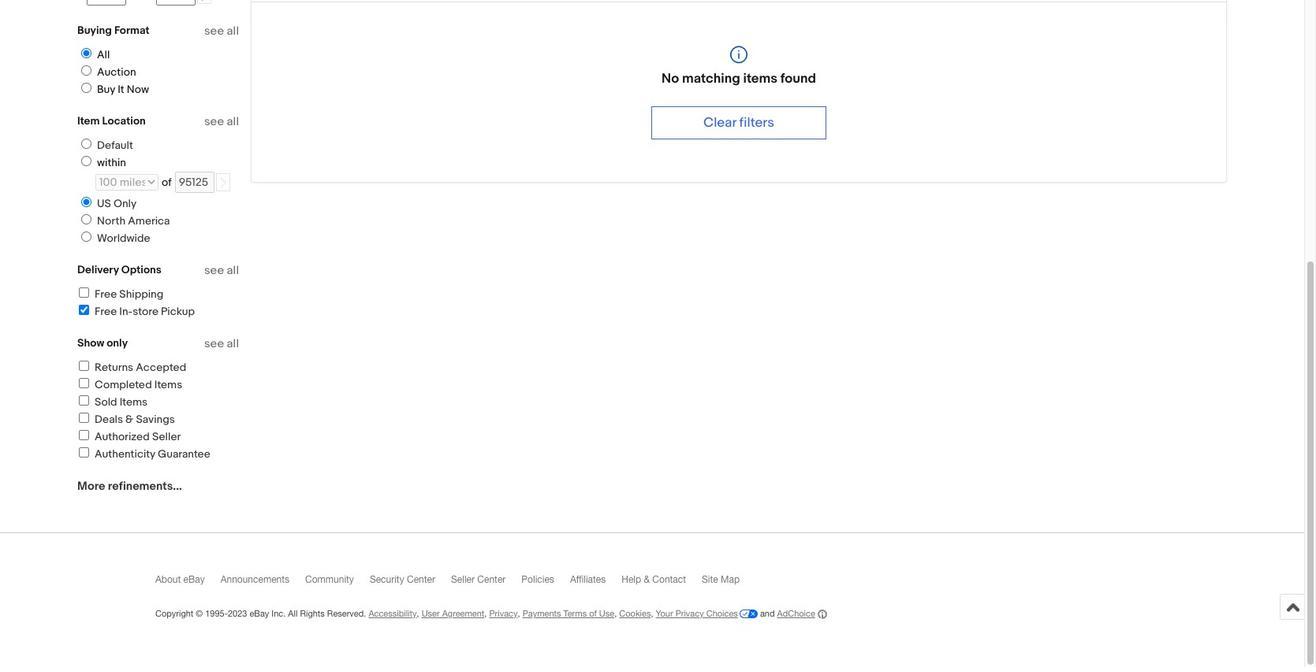 Task type: vqa. For each thing, say whether or not it's contained in the screenshot.
with details__icon
no



Task type: locate. For each thing, give the bounding box(es) containing it.
Free In-store Pickup checkbox
[[79, 305, 89, 315]]

free left in-
[[95, 305, 117, 319]]

1 see all button from the top
[[204, 24, 239, 39]]

main content
[[65, 0, 1240, 514]]

95125 text field
[[175, 172, 214, 193]]

1 see from the top
[[204, 24, 224, 39]]

2 free from the top
[[95, 305, 117, 319]]

, left your at the bottom of the page
[[651, 610, 653, 619]]

see all for item location
[[204, 114, 239, 129]]

site map
[[702, 575, 740, 586]]

Auction radio
[[81, 65, 91, 76]]

item location
[[77, 114, 146, 128]]

more refinements...
[[77, 479, 182, 494]]

4 , from the left
[[614, 610, 617, 619]]

1 free from the top
[[95, 288, 117, 301]]

privacy right your at the bottom of the page
[[675, 610, 704, 619]]

5 , from the left
[[651, 610, 653, 619]]

buy it now
[[97, 83, 149, 96]]

site map link
[[702, 575, 755, 593]]

1 vertical spatial of
[[589, 610, 597, 619]]

& for savings
[[125, 413, 133, 427]]

see all for show only
[[204, 337, 239, 352]]

1 horizontal spatial center
[[477, 575, 506, 586]]

free right free shipping checkbox in the top left of the page
[[95, 288, 117, 301]]

center
[[407, 575, 435, 586], [477, 575, 506, 586]]

3 see from the top
[[204, 263, 224, 278]]

,
[[417, 610, 419, 619], [484, 610, 487, 619], [518, 610, 520, 619], [614, 610, 617, 619], [651, 610, 653, 619]]

see for delivery options
[[204, 263, 224, 278]]

north america link
[[75, 214, 173, 228]]

0 horizontal spatial privacy
[[489, 610, 518, 619]]

ebay
[[183, 575, 205, 586], [250, 610, 269, 619]]

ebay left "inc."
[[250, 610, 269, 619]]

privacy
[[489, 610, 518, 619], [675, 610, 704, 619]]

all
[[97, 48, 110, 62], [288, 610, 298, 619]]

free for free shipping
[[95, 288, 117, 301]]

buying
[[77, 24, 112, 37]]

delivery options
[[77, 263, 162, 277]]

0 vertical spatial items
[[154, 378, 182, 392]]

sold
[[95, 396, 117, 409]]

1 vertical spatial all
[[288, 610, 298, 619]]

copyright
[[155, 610, 193, 619]]

within
[[97, 156, 126, 170]]

4 see all from the top
[[204, 337, 239, 352]]

3 see all button from the top
[[204, 263, 239, 278]]

1 see all from the top
[[204, 24, 239, 39]]

1 vertical spatial seller
[[451, 575, 475, 586]]

america
[[128, 214, 170, 228]]

2 see all from the top
[[204, 114, 239, 129]]

found
[[780, 71, 816, 86]]

items
[[743, 71, 777, 86]]

free
[[95, 288, 117, 301], [95, 305, 117, 319]]

default link
[[75, 139, 136, 152]]

1 , from the left
[[417, 610, 419, 619]]

see for item location
[[204, 114, 224, 129]]

see for show only
[[204, 337, 224, 352]]

center up privacy link
[[477, 575, 506, 586]]

location
[[102, 114, 146, 128]]

3 , from the left
[[518, 610, 520, 619]]

1 vertical spatial &
[[644, 575, 650, 586]]

1 horizontal spatial &
[[644, 575, 650, 586]]

1 horizontal spatial items
[[154, 378, 182, 392]]

0 horizontal spatial items
[[120, 396, 148, 409]]

4 see all button from the top
[[204, 337, 239, 352]]

all right all option
[[97, 48, 110, 62]]

ebay right about
[[183, 575, 205, 586]]

authorized seller link
[[76, 431, 181, 444]]

filters
[[739, 115, 774, 130]]

seller down savings at the left bottom of the page
[[152, 431, 181, 444]]

matching
[[682, 71, 740, 86]]

format
[[114, 24, 150, 37]]

security center
[[370, 575, 435, 586]]

1 horizontal spatial seller
[[451, 575, 475, 586]]

3 see all from the top
[[204, 263, 239, 278]]

©
[[196, 610, 203, 619]]

1 vertical spatial ebay
[[250, 610, 269, 619]]

1 horizontal spatial all
[[288, 610, 298, 619]]

4 all from the top
[[227, 337, 239, 352]]

no
[[662, 71, 679, 86]]

terms
[[563, 610, 587, 619]]

, left the cookies link at the left bottom
[[614, 610, 617, 619]]

guarantee
[[158, 448, 210, 461]]

all
[[227, 24, 239, 39], [227, 114, 239, 129], [227, 263, 239, 278], [227, 337, 239, 352]]

0 vertical spatial ebay
[[183, 575, 205, 586]]

north
[[97, 214, 126, 228]]

2 see all button from the top
[[204, 114, 239, 129]]

seller up agreement
[[451, 575, 475, 586]]

worldwide link
[[75, 232, 153, 245]]

and adchoice
[[758, 610, 815, 619]]

seller
[[152, 431, 181, 444], [451, 575, 475, 586]]

all right "inc."
[[288, 610, 298, 619]]

region
[[251, 2, 1227, 183]]

1 all from the top
[[227, 24, 239, 39]]

information image
[[730, 45, 747, 67]]

us
[[97, 197, 111, 211]]

0 vertical spatial seller
[[152, 431, 181, 444]]

see
[[204, 24, 224, 39], [204, 114, 224, 129], [204, 263, 224, 278], [204, 337, 224, 352]]

1 center from the left
[[407, 575, 435, 586]]

accessibility link
[[369, 610, 417, 619]]

& right help on the bottom
[[644, 575, 650, 586]]

of left 'use'
[[589, 610, 597, 619]]

seller center link
[[451, 575, 521, 593]]

0 horizontal spatial all
[[97, 48, 110, 62]]

, left user
[[417, 610, 419, 619]]

Authenticity Guarantee checkbox
[[79, 448, 89, 458]]

0 horizontal spatial seller
[[152, 431, 181, 444]]

it
[[118, 83, 124, 96]]

3 all from the top
[[227, 263, 239, 278]]

default
[[97, 139, 133, 152]]

item
[[77, 114, 100, 128]]

refinements...
[[108, 479, 182, 494]]

privacy down seller center link
[[489, 610, 518, 619]]

deals & savings link
[[76, 413, 175, 427]]

see all button
[[204, 24, 239, 39], [204, 114, 239, 129], [204, 263, 239, 278], [204, 337, 239, 352]]

Sold Items checkbox
[[79, 396, 89, 406]]

0 vertical spatial free
[[95, 288, 117, 301]]

authenticity guarantee link
[[76, 448, 210, 461]]

cookies
[[619, 610, 651, 619]]

4 see from the top
[[204, 337, 224, 352]]

Worldwide radio
[[81, 232, 91, 242]]

items up deals & savings
[[120, 396, 148, 409]]

items down accepted
[[154, 378, 182, 392]]

Completed Items checkbox
[[79, 378, 89, 389]]

privacy link
[[489, 610, 518, 619]]

0 horizontal spatial center
[[407, 575, 435, 586]]

options
[[121, 263, 162, 277]]

all for item location
[[227, 114, 239, 129]]

center right security
[[407, 575, 435, 586]]

1 vertical spatial items
[[120, 396, 148, 409]]

returns accepted link
[[76, 361, 186, 375]]

free in-store pickup link
[[76, 305, 195, 319]]

1 vertical spatial free
[[95, 305, 117, 319]]

North America radio
[[81, 214, 91, 225]]

contact
[[652, 575, 686, 586]]

items for sold items
[[120, 396, 148, 409]]

user agreement link
[[422, 610, 484, 619]]

adchoice
[[777, 610, 815, 619]]

main content containing no matching items found
[[65, 0, 1240, 514]]

savings
[[136, 413, 175, 427]]

, left payments
[[518, 610, 520, 619]]

& up the authorized seller link
[[125, 413, 133, 427]]

0 vertical spatial of
[[162, 176, 172, 189]]

2 see from the top
[[204, 114, 224, 129]]

2 all from the top
[[227, 114, 239, 129]]

1 horizontal spatial ebay
[[250, 610, 269, 619]]

0 horizontal spatial &
[[125, 413, 133, 427]]

see all
[[204, 24, 239, 39], [204, 114, 239, 129], [204, 263, 239, 278], [204, 337, 239, 352]]

announcements link
[[221, 575, 305, 593]]

0 horizontal spatial of
[[162, 176, 172, 189]]

clear
[[703, 115, 736, 130]]

0 vertical spatial &
[[125, 413, 133, 427]]

, left privacy link
[[484, 610, 487, 619]]

inc.
[[272, 610, 286, 619]]

items
[[154, 378, 182, 392], [120, 396, 148, 409]]

Returns Accepted checkbox
[[79, 361, 89, 371]]

1 horizontal spatial privacy
[[675, 610, 704, 619]]

0 horizontal spatial ebay
[[183, 575, 205, 586]]

of left '95125' 'text field'
[[162, 176, 172, 189]]

2 center from the left
[[477, 575, 506, 586]]



Task type: describe. For each thing, give the bounding box(es) containing it.
more refinements... button
[[77, 479, 182, 494]]

sold items
[[95, 396, 148, 409]]

free shipping link
[[76, 288, 163, 301]]

community
[[305, 575, 354, 586]]

authorized
[[95, 431, 150, 444]]

only
[[107, 337, 128, 350]]

cookies link
[[619, 610, 651, 619]]

user
[[422, 610, 440, 619]]

Deals & Savings checkbox
[[79, 413, 89, 423]]

us only
[[97, 197, 137, 211]]

your
[[656, 610, 673, 619]]

see all for buying format
[[204, 24, 239, 39]]

go image
[[217, 178, 228, 189]]

agreement
[[442, 610, 484, 619]]

policies link
[[521, 575, 570, 593]]

about
[[155, 575, 181, 586]]

adchoice link
[[777, 610, 827, 620]]

clear filters link
[[651, 106, 826, 139]]

2 , from the left
[[484, 610, 487, 619]]

see all for delivery options
[[204, 263, 239, 278]]

center for security center
[[407, 575, 435, 586]]

choices
[[706, 610, 738, 619]]

your privacy choices link
[[656, 610, 758, 619]]

Authorized Seller checkbox
[[79, 431, 89, 441]]

within radio
[[81, 156, 91, 166]]

copyright © 1995-2023 ebay inc. all rights reserved. accessibility , user agreement , privacy , payments terms of use , cookies , your privacy choices
[[155, 610, 738, 619]]

payments
[[522, 610, 561, 619]]

see for buying format
[[204, 24, 224, 39]]

clear filters
[[703, 115, 774, 130]]

Maximum Value text field
[[156, 0, 195, 6]]

shipping
[[119, 288, 163, 301]]

security
[[370, 575, 404, 586]]

and
[[760, 610, 775, 619]]

ebay inside 'link'
[[183, 575, 205, 586]]

see all button for item location
[[204, 114, 239, 129]]

policies
[[521, 575, 554, 586]]

about ebay link
[[155, 575, 221, 593]]

2 privacy from the left
[[675, 610, 704, 619]]

Default radio
[[81, 139, 91, 149]]

no matching items found
[[662, 71, 816, 86]]

sold items link
[[76, 396, 148, 409]]

see all button for buying format
[[204, 24, 239, 39]]

All radio
[[81, 48, 91, 58]]

1 horizontal spatial of
[[589, 610, 597, 619]]

returns accepted
[[95, 361, 186, 375]]

completed items link
[[76, 378, 182, 392]]

payments terms of use link
[[522, 610, 614, 619]]

all for buying format
[[227, 24, 239, 39]]

1 privacy from the left
[[489, 610, 518, 619]]

reserved.
[[327, 610, 366, 619]]

security center link
[[370, 575, 451, 593]]

Free Shipping checkbox
[[79, 288, 89, 298]]

see all button for delivery options
[[204, 263, 239, 278]]

authenticity guarantee
[[95, 448, 210, 461]]

all for show only
[[227, 337, 239, 352]]

returns
[[95, 361, 133, 375]]

deals
[[95, 413, 123, 427]]

Buy It Now radio
[[81, 83, 91, 93]]

free shipping
[[95, 288, 163, 301]]

us only link
[[75, 197, 140, 211]]

delivery
[[77, 263, 119, 277]]

accessibility
[[369, 610, 417, 619]]

announcements
[[221, 575, 289, 586]]

0 vertical spatial all
[[97, 48, 110, 62]]

help
[[622, 575, 641, 586]]

use
[[599, 610, 614, 619]]

Minimum Value text field
[[87, 0, 126, 6]]

US Only radio
[[81, 197, 91, 207]]

1995-
[[205, 610, 228, 619]]

worldwide
[[97, 232, 150, 245]]

show only
[[77, 337, 128, 350]]

pickup
[[161, 305, 195, 319]]

community link
[[305, 575, 370, 593]]

in-
[[119, 305, 133, 319]]

rights
[[300, 610, 325, 619]]

center for seller center
[[477, 575, 506, 586]]

affiliates link
[[570, 575, 622, 593]]

2023
[[228, 610, 247, 619]]

free for free in-store pickup
[[95, 305, 117, 319]]

items for completed items
[[154, 378, 182, 392]]

& for contact
[[644, 575, 650, 586]]

completed items
[[95, 378, 182, 392]]

north america
[[97, 214, 170, 228]]

authorized seller
[[95, 431, 181, 444]]

see all button for show only
[[204, 337, 239, 352]]

show
[[77, 337, 104, 350]]

more
[[77, 479, 105, 494]]

seller center
[[451, 575, 506, 586]]

free in-store pickup
[[95, 305, 195, 319]]

help & contact
[[622, 575, 686, 586]]

buying format
[[77, 24, 150, 37]]

region containing no matching items found
[[251, 2, 1227, 183]]

all for delivery options
[[227, 263, 239, 278]]

site
[[702, 575, 718, 586]]

deals & savings
[[95, 413, 175, 427]]

store
[[133, 305, 158, 319]]



